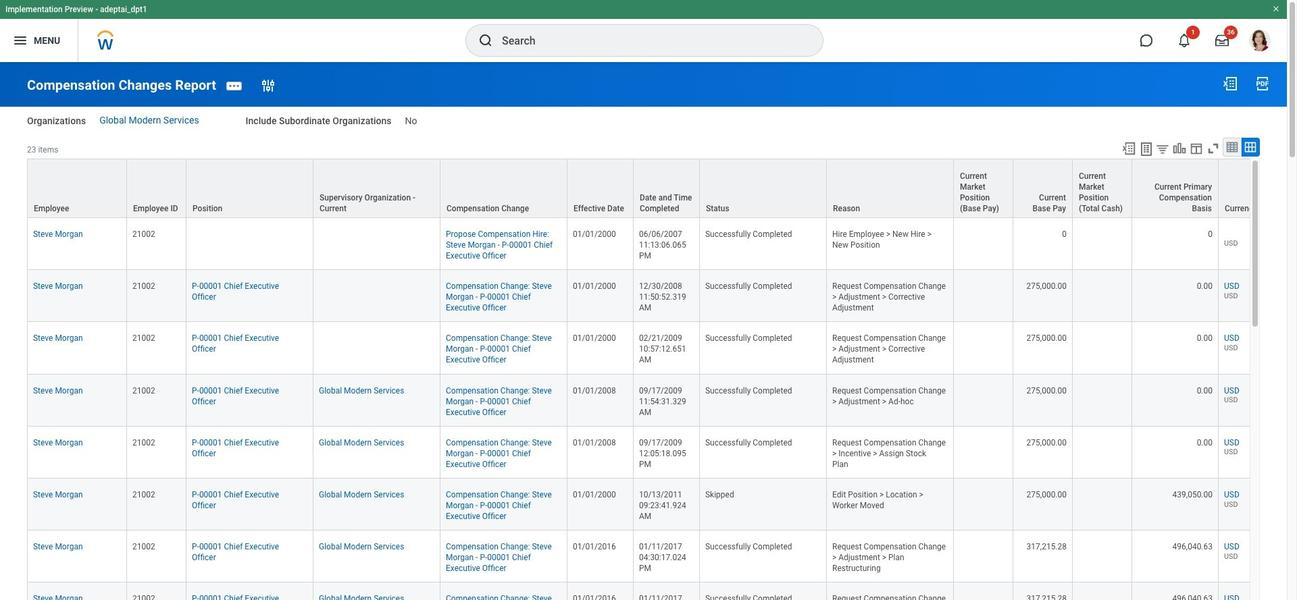 Task type: vqa. For each thing, say whether or not it's contained in the screenshot.
edit
no



Task type: describe. For each thing, give the bounding box(es) containing it.
table image
[[1226, 140, 1239, 154]]

5 row from the top
[[27, 375, 1297, 427]]

compensation changes report - expand/collapse chart image
[[1172, 141, 1187, 156]]

8 row from the top
[[27, 531, 1297, 583]]

search image
[[478, 32, 494, 49]]

1 request compensation change > adjustment > plan restructuring element from the top
[[833, 540, 946, 574]]

export to excel image for export to worksheets icon
[[1122, 141, 1137, 156]]

hire employee > new hire > new position element
[[833, 227, 932, 250]]

8 column header from the left
[[700, 159, 827, 219]]

expand table image
[[1244, 140, 1258, 154]]

compensation changes report element
[[27, 77, 216, 93]]

notifications large image
[[1178, 34, 1191, 47]]

6 row from the top
[[27, 427, 1297, 479]]

request compensation change > adjustment > corrective adjustment element for sixth row from the bottom of the page
[[833, 331, 946, 365]]

7 column header from the left
[[634, 159, 700, 219]]

export to worksheets image
[[1139, 141, 1155, 157]]

close environment banner image
[[1272, 5, 1281, 13]]

change selection image
[[260, 78, 276, 94]]

3 row from the top
[[27, 270, 1297, 323]]

9 row from the top
[[27, 583, 1297, 601]]

7 row from the top
[[27, 479, 1297, 531]]

inbox large image
[[1216, 34, 1229, 47]]

request compensation change > incentive > assign stock plan element
[[833, 436, 946, 470]]

profile logan mcneil image
[[1249, 30, 1271, 54]]

request compensation change > adjustment > corrective adjustment element for seventh row from the bottom
[[833, 279, 946, 313]]

view printable version (pdf) image
[[1255, 76, 1271, 92]]

9 column header from the left
[[827, 159, 954, 219]]

click to view/edit grid preferences image
[[1189, 141, 1204, 156]]

4 column header from the left
[[314, 159, 441, 219]]

select to filter grid data image
[[1156, 142, 1170, 156]]



Task type: locate. For each thing, give the bounding box(es) containing it.
1 vertical spatial request compensation change > adjustment > plan restructuring element
[[833, 592, 946, 601]]

0 horizontal spatial export to excel image
[[1122, 141, 1137, 156]]

toolbar
[[1116, 138, 1260, 159]]

request compensation change > adjustment > corrective adjustment element
[[833, 279, 946, 313], [833, 331, 946, 365]]

Search Workday  search field
[[502, 26, 795, 55]]

row
[[27, 159, 1297, 219], [27, 218, 1297, 270], [27, 270, 1297, 323], [27, 323, 1297, 375], [27, 375, 1297, 427], [27, 427, 1297, 479], [27, 479, 1297, 531], [27, 531, 1297, 583], [27, 583, 1297, 601]]

column header
[[27, 159, 127, 219], [127, 159, 187, 219], [187, 159, 314, 219], [314, 159, 441, 219], [441, 159, 568, 219], [568, 159, 634, 219], [634, 159, 700, 219], [700, 159, 827, 219], [827, 159, 954, 219], [954, 159, 1014, 219], [1014, 159, 1073, 219], [1073, 159, 1133, 219], [1133, 159, 1219, 219]]

1 vertical spatial export to excel image
[[1122, 141, 1137, 156]]

edit position > location > worker moved element
[[833, 488, 924, 511]]

cell
[[187, 218, 314, 270], [314, 218, 441, 270], [954, 218, 1014, 270], [1073, 218, 1133, 270], [314, 270, 441, 323], [954, 270, 1014, 323], [1073, 270, 1133, 323], [314, 323, 441, 375], [954, 323, 1014, 375], [1073, 323, 1133, 375], [954, 375, 1014, 427], [1073, 375, 1133, 427], [954, 427, 1014, 479], [1073, 427, 1133, 479], [954, 479, 1014, 531], [1073, 479, 1133, 531], [954, 531, 1014, 583], [1073, 531, 1133, 583], [954, 583, 1014, 601], [1073, 583, 1133, 601]]

request compensation change > adjustment > ad-hoc element
[[833, 383, 946, 407]]

request compensation change > adjustment > corrective adjustment element down hire employee > new hire > new position 'element' on the right of page
[[833, 279, 946, 313]]

1 request compensation change > adjustment > corrective adjustment element from the top
[[833, 279, 946, 313]]

2 request compensation change > adjustment > corrective adjustment element from the top
[[833, 331, 946, 365]]

export to excel image left the view printable version (pdf) icon
[[1222, 76, 1239, 92]]

11 column header from the left
[[1014, 159, 1073, 219]]

13 column header from the left
[[1133, 159, 1219, 219]]

justify image
[[12, 32, 28, 49]]

main content
[[0, 62, 1297, 601]]

10 column header from the left
[[954, 159, 1014, 219]]

1 column header from the left
[[27, 159, 127, 219]]

0 vertical spatial export to excel image
[[1222, 76, 1239, 92]]

12 column header from the left
[[1073, 159, 1133, 219]]

4 row from the top
[[27, 323, 1297, 375]]

fullscreen image
[[1206, 141, 1221, 156]]

2 request compensation change > adjustment > plan restructuring element from the top
[[833, 592, 946, 601]]

6 column header from the left
[[568, 159, 634, 219]]

0 vertical spatial request compensation change > adjustment > corrective adjustment element
[[833, 279, 946, 313]]

1 row from the top
[[27, 159, 1297, 219]]

2 column header from the left
[[127, 159, 187, 219]]

request compensation change > adjustment > corrective adjustment element up request compensation change > adjustment > ad-hoc element
[[833, 331, 946, 365]]

export to excel image left export to worksheets icon
[[1122, 141, 1137, 156]]

request compensation change > adjustment > plan restructuring element
[[833, 540, 946, 574], [833, 592, 946, 601]]

5 column header from the left
[[441, 159, 568, 219]]

1 vertical spatial request compensation change > adjustment > corrective adjustment element
[[833, 331, 946, 365]]

banner
[[0, 0, 1287, 62]]

1 horizontal spatial export to excel image
[[1222, 76, 1239, 92]]

0 vertical spatial request compensation change > adjustment > plan restructuring element
[[833, 540, 946, 574]]

export to excel image
[[1222, 76, 1239, 92], [1122, 141, 1137, 156]]

export to excel image for the view printable version (pdf) icon
[[1222, 76, 1239, 92]]

3 column header from the left
[[187, 159, 314, 219]]

2 row from the top
[[27, 218, 1297, 270]]



